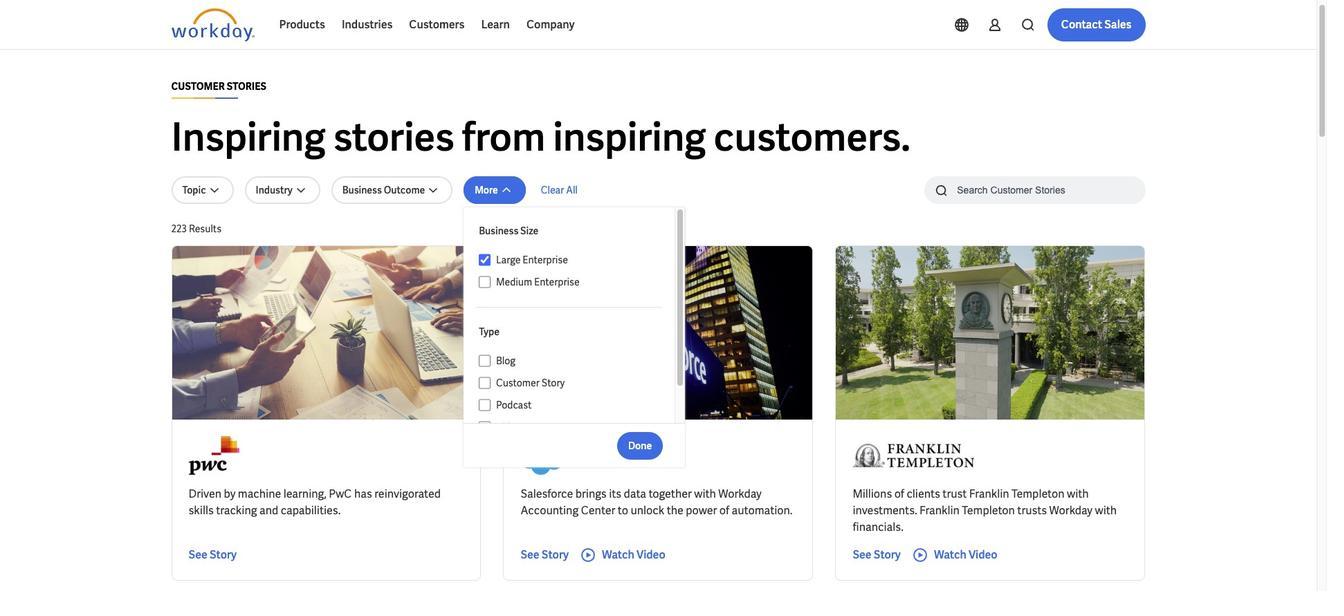 Task type: locate. For each thing, give the bounding box(es) containing it.
0 vertical spatial templeton
[[1012, 487, 1065, 502]]

enterprise inside medium enterprise link
[[534, 276, 580, 289]]

2 watch video link from the left
[[912, 547, 998, 564]]

workday
[[719, 487, 762, 502], [1050, 504, 1093, 518]]

0 horizontal spatial watch
[[602, 548, 635, 563]]

1 watch video link from the left
[[580, 547, 666, 564]]

templeton
[[1012, 487, 1065, 502], [962, 504, 1015, 518]]

video down the podcast
[[496, 421, 521, 434]]

capabilities.
[[281, 504, 341, 518]]

1 horizontal spatial watch video
[[934, 548, 998, 563]]

story down accounting
[[542, 548, 569, 563]]

clear all
[[541, 184, 578, 197]]

0 horizontal spatial business
[[342, 184, 382, 197]]

workday inside salesforce brings its data together with workday accounting center to unlock the power of automation.
[[719, 487, 762, 502]]

see story down 'skills'
[[189, 548, 237, 563]]

see down 'skills'
[[189, 548, 207, 563]]

contact
[[1062, 17, 1103, 32]]

None checkbox
[[479, 377, 491, 390]]

automation.
[[732, 504, 793, 518]]

franklin
[[969, 487, 1010, 502], [920, 504, 960, 518]]

story for 1st see story link from the left
[[210, 548, 237, 563]]

business outcome button
[[331, 176, 453, 204]]

2 watch video from the left
[[934, 548, 998, 563]]

inspiring
[[171, 112, 326, 163]]

1 vertical spatial workday
[[1050, 504, 1093, 518]]

watch down to
[[602, 548, 635, 563]]

1 horizontal spatial franklin
[[969, 487, 1010, 502]]

1 see from the left
[[189, 548, 207, 563]]

all
[[566, 184, 578, 197]]

0 horizontal spatial watch video link
[[580, 547, 666, 564]]

industries button
[[334, 8, 401, 42]]

see down the "financials."
[[853, 548, 872, 563]]

enterprise inside large enterprise link
[[523, 254, 568, 266]]

see for salesforce brings its data together with workday accounting center to unlock the power of automation.
[[521, 548, 540, 563]]

see story link down accounting
[[521, 547, 569, 564]]

1 horizontal spatial business
[[479, 225, 519, 237]]

video down millions of clients trust franklin templeton with investments. franklin templeton trusts workday with financials.
[[969, 548, 998, 563]]

watch video link down millions of clients trust franklin templeton with investments. franklin templeton trusts workday with financials.
[[912, 547, 998, 564]]

1 horizontal spatial watch video link
[[912, 547, 998, 564]]

video down unlock
[[637, 548, 666, 563]]

enterprise
[[523, 254, 568, 266], [534, 276, 580, 289]]

data
[[624, 487, 646, 502]]

see for millions of clients trust franklin templeton with investments. franklin templeton trusts workday with financials.
[[853, 548, 872, 563]]

3 see from the left
[[853, 548, 872, 563]]

1 horizontal spatial see story link
[[521, 547, 569, 564]]

pwc
[[329, 487, 352, 502]]

0 horizontal spatial see
[[189, 548, 207, 563]]

skills
[[189, 504, 214, 518]]

sales
[[1105, 17, 1132, 32]]

story down tracking on the bottom
[[210, 548, 237, 563]]

clear
[[541, 184, 564, 197]]

workday right trusts
[[1050, 504, 1093, 518]]

of right power
[[720, 504, 730, 518]]

watch down millions of clients trust franklin templeton with investments. franklin templeton trusts workday with financials.
[[934, 548, 967, 563]]

trusts
[[1018, 504, 1047, 518]]

more
[[475, 184, 498, 197]]

0 horizontal spatial see story
[[189, 548, 237, 563]]

business size
[[479, 225, 539, 237]]

1 vertical spatial enterprise
[[534, 276, 580, 289]]

1 horizontal spatial watch
[[934, 548, 967, 563]]

clear all button
[[537, 176, 582, 204]]

see story link down 'skills'
[[189, 547, 237, 564]]

2 see from the left
[[521, 548, 540, 563]]

of inside millions of clients trust franklin templeton with investments. franklin templeton trusts workday with financials.
[[895, 487, 905, 502]]

see story down accounting
[[521, 548, 569, 563]]

1 horizontal spatial workday
[[1050, 504, 1093, 518]]

see down accounting
[[521, 548, 540, 563]]

2 see story link from the left
[[521, 547, 569, 564]]

customer
[[171, 80, 225, 93]]

clients
[[907, 487, 941, 502]]

with
[[694, 487, 716, 502], [1067, 487, 1089, 502], [1095, 504, 1117, 518]]

story down the "financials."
[[874, 548, 901, 563]]

see story link for millions of clients trust franklin templeton with investments. franklin templeton trusts workday with financials.
[[853, 547, 901, 564]]

see
[[189, 548, 207, 563], [521, 548, 540, 563], [853, 548, 872, 563]]

workday up automation.
[[719, 487, 762, 502]]

size
[[521, 225, 539, 237]]

watch
[[602, 548, 635, 563], [934, 548, 967, 563]]

see story link
[[189, 547, 237, 564], [521, 547, 569, 564], [853, 547, 901, 564]]

story
[[542, 377, 565, 390], [210, 548, 237, 563], [542, 548, 569, 563], [874, 548, 901, 563]]

millions of clients trust franklin templeton with investments. franklin templeton trusts workday with financials.
[[853, 487, 1117, 535]]

1 watch video from the left
[[602, 548, 666, 563]]

1 vertical spatial of
[[720, 504, 730, 518]]

0 horizontal spatial watch video
[[602, 548, 666, 563]]

2 horizontal spatial see story
[[853, 548, 901, 563]]

see story down the "financials."
[[853, 548, 901, 563]]

0 horizontal spatial workday
[[719, 487, 762, 502]]

see story link down the "financials."
[[853, 547, 901, 564]]

0 horizontal spatial of
[[720, 504, 730, 518]]

enterprise up medium enterprise
[[523, 254, 568, 266]]

go to the homepage image
[[171, 8, 254, 42]]

business
[[342, 184, 382, 197], [479, 225, 519, 237]]

0 horizontal spatial see story link
[[189, 547, 237, 564]]

enterprise down large enterprise link
[[534, 276, 580, 289]]

0 vertical spatial business
[[342, 184, 382, 197]]

the
[[667, 504, 684, 518]]

1 vertical spatial business
[[479, 225, 519, 237]]

done
[[628, 440, 652, 452]]

of up investments.
[[895, 487, 905, 502]]

enterprise for large enterprise
[[523, 254, 568, 266]]

templeton up trusts
[[1012, 487, 1065, 502]]

learn button
[[473, 8, 518, 42]]

None checkbox
[[479, 254, 491, 266], [479, 276, 491, 289], [479, 355, 491, 368], [479, 399, 491, 412], [479, 421, 491, 434], [479, 254, 491, 266], [479, 276, 491, 289], [479, 355, 491, 368], [479, 399, 491, 412], [479, 421, 491, 434]]

investments.
[[853, 504, 918, 518]]

2 watch from the left
[[934, 548, 967, 563]]

0 vertical spatial of
[[895, 487, 905, 502]]

has
[[354, 487, 372, 502]]

2 see story from the left
[[521, 548, 569, 563]]

franklin down trust
[[920, 504, 960, 518]]

watch video down millions of clients trust franklin templeton with investments. franklin templeton trusts workday with financials.
[[934, 548, 998, 563]]

company button
[[518, 8, 583, 42]]

1 horizontal spatial of
[[895, 487, 905, 502]]

watch video link
[[580, 547, 666, 564], [912, 547, 998, 564]]

business left the 'outcome'
[[342, 184, 382, 197]]

1 horizontal spatial see
[[521, 548, 540, 563]]

driven by machine learning, pwc has reinvigorated skills tracking and capabilities.
[[189, 487, 441, 518]]

type
[[479, 326, 500, 338]]

0 vertical spatial enterprise
[[523, 254, 568, 266]]

of
[[895, 487, 905, 502], [720, 504, 730, 518]]

1 vertical spatial franklin
[[920, 504, 960, 518]]

1 watch from the left
[[602, 548, 635, 563]]

customer stories
[[171, 80, 266, 93]]

video
[[496, 421, 521, 434], [637, 548, 666, 563], [969, 548, 998, 563]]

inspiring
[[553, 112, 706, 163]]

customers.
[[714, 112, 911, 163]]

watch video down to
[[602, 548, 666, 563]]

2 horizontal spatial see
[[853, 548, 872, 563]]

2 horizontal spatial video
[[969, 548, 998, 563]]

templeton down trust
[[962, 504, 1015, 518]]

0 vertical spatial workday
[[719, 487, 762, 502]]

watch video link down to
[[580, 547, 666, 564]]

franklin right trust
[[969, 487, 1010, 502]]

company
[[527, 17, 575, 32]]

done button
[[617, 432, 663, 460]]

business up large
[[479, 225, 519, 237]]

1 horizontal spatial video
[[637, 548, 666, 563]]

3 see story from the left
[[853, 548, 901, 563]]

223
[[171, 223, 187, 235]]

1 see story from the left
[[189, 548, 237, 563]]

0 horizontal spatial with
[[694, 487, 716, 502]]

see story for millions of clients trust franklin templeton with investments. franklin templeton trusts workday with financials.
[[853, 548, 901, 563]]

story down "blog" link
[[542, 377, 565, 390]]

0 horizontal spatial franklin
[[920, 504, 960, 518]]

business inside button
[[342, 184, 382, 197]]

3 see story link from the left
[[853, 547, 901, 564]]

tracking
[[216, 504, 257, 518]]

watch video
[[602, 548, 666, 563], [934, 548, 998, 563]]

2 horizontal spatial see story link
[[853, 547, 901, 564]]

story inside customer story link
[[542, 377, 565, 390]]

1 horizontal spatial see story
[[521, 548, 569, 563]]

see story
[[189, 548, 237, 563], [521, 548, 569, 563], [853, 548, 901, 563]]



Task type: describe. For each thing, give the bounding box(es) containing it.
inspiring stories from inspiring customers.
[[171, 112, 911, 163]]

products
[[279, 17, 325, 32]]

watch for center
[[602, 548, 635, 563]]

customers
[[409, 17, 465, 32]]

learning,
[[284, 487, 327, 502]]

large enterprise
[[496, 254, 568, 266]]

stories
[[333, 112, 455, 163]]

video for salesforce brings its data together with workday accounting center to unlock the power of automation.
[[637, 548, 666, 563]]

from
[[462, 112, 546, 163]]

medium
[[496, 276, 532, 289]]

reinvigorated
[[375, 487, 441, 502]]

workday inside millions of clients trust franklin templeton with investments. franklin templeton trusts workday with financials.
[[1050, 504, 1093, 518]]

salesforce
[[521, 487, 573, 502]]

pricewaterhousecoopers global licensing services corporation (pwc) image
[[189, 437, 239, 475]]

customer story link
[[491, 375, 662, 392]]

stories
[[227, 80, 266, 93]]

by
[[224, 487, 236, 502]]

Search Customer Stories text field
[[949, 178, 1119, 202]]

customer story
[[496, 377, 565, 390]]

large
[[496, 254, 521, 266]]

with inside salesforce brings its data together with workday accounting center to unlock the power of automation.
[[694, 487, 716, 502]]

industry button
[[245, 176, 320, 204]]

business outcome
[[342, 184, 425, 197]]

video for millions of clients trust franklin templeton with investments. franklin templeton trusts workday with financials.
[[969, 548, 998, 563]]

enterprise for medium enterprise
[[534, 276, 580, 289]]

story for salesforce brings its data together with workday accounting center to unlock the power of automation.'s see story link
[[542, 548, 569, 563]]

see story for salesforce brings its data together with workday accounting center to unlock the power of automation.
[[521, 548, 569, 563]]

topic button
[[171, 176, 234, 204]]

financials.
[[853, 520, 904, 535]]

large enterprise link
[[491, 252, 662, 269]]

millions
[[853, 487, 892, 502]]

together
[[649, 487, 692, 502]]

its
[[609, 487, 622, 502]]

to
[[618, 504, 628, 518]]

video link
[[491, 419, 662, 436]]

customers button
[[401, 8, 473, 42]]

story for millions of clients trust franklin templeton with investments. franklin templeton trusts workday with financials. see story link
[[874, 548, 901, 563]]

2 horizontal spatial with
[[1095, 504, 1117, 518]]

watch video for templeton
[[934, 548, 998, 563]]

industries
[[342, 17, 393, 32]]

center
[[581, 504, 616, 518]]

more button
[[464, 176, 526, 204]]

outcome
[[384, 184, 425, 197]]

salesforce.com image
[[521, 437, 576, 475]]

trust
[[943, 487, 967, 502]]

business for business size
[[479, 225, 519, 237]]

accounting
[[521, 504, 579, 518]]

see story link for salesforce brings its data together with workday accounting center to unlock the power of automation.
[[521, 547, 569, 564]]

1 vertical spatial templeton
[[962, 504, 1015, 518]]

podcast
[[496, 399, 532, 412]]

0 horizontal spatial video
[[496, 421, 521, 434]]

results
[[189, 223, 222, 235]]

learn
[[481, 17, 510, 32]]

topic
[[182, 184, 206, 197]]

watch video link for center
[[580, 547, 666, 564]]

franklin templeton companies, llc image
[[853, 437, 975, 475]]

brings
[[576, 487, 607, 502]]

and
[[260, 504, 278, 518]]

blog link
[[491, 353, 662, 370]]

contact sales link
[[1048, 8, 1146, 42]]

machine
[[238, 487, 281, 502]]

medium enterprise
[[496, 276, 580, 289]]

watch for franklin
[[934, 548, 967, 563]]

1 horizontal spatial with
[[1067, 487, 1089, 502]]

salesforce brings its data together with workday accounting center to unlock the power of automation.
[[521, 487, 793, 518]]

power
[[686, 504, 717, 518]]

watch video link for franklin
[[912, 547, 998, 564]]

products button
[[271, 8, 334, 42]]

watch video for to
[[602, 548, 666, 563]]

medium enterprise link
[[491, 274, 662, 291]]

podcast link
[[491, 397, 662, 414]]

industry
[[256, 184, 293, 197]]

unlock
[[631, 504, 665, 518]]

contact sales
[[1062, 17, 1132, 32]]

blog
[[496, 355, 516, 368]]

0 vertical spatial franklin
[[969, 487, 1010, 502]]

driven
[[189, 487, 222, 502]]

of inside salesforce brings its data together with workday accounting center to unlock the power of automation.
[[720, 504, 730, 518]]

customer
[[496, 377, 540, 390]]

1 see story link from the left
[[189, 547, 237, 564]]

business for business outcome
[[342, 184, 382, 197]]

223 results
[[171, 223, 222, 235]]



Task type: vqa. For each thing, say whether or not it's contained in the screenshot.
Company dropdown button
yes



